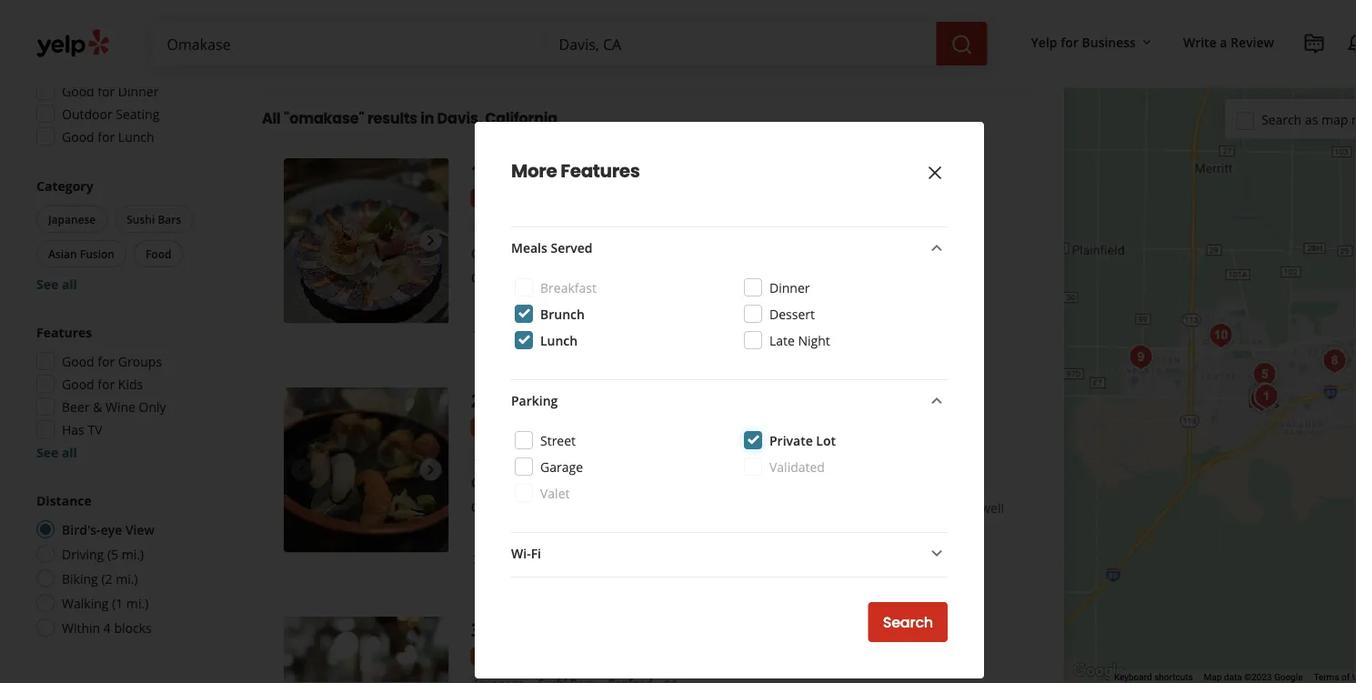 Task type: vqa. For each thing, say whether or not it's contained in the screenshot.
leftmost 'Mini split or ductless system'
no



Task type: describe. For each thing, give the bounding box(es) containing it.
search image
[[951, 34, 973, 56]]

4 star rating image for mikuni
[[471, 647, 569, 666]]

results
[[367, 108, 418, 128]]

0 vertical spatial more link
[[663, 15, 697, 33]]

1 vertical spatial sushi bars link
[[535, 445, 598, 464]]

validated
[[770, 458, 825, 475]]

davis sushi & fusion image
[[1123, 339, 1160, 376]]

parking button
[[511, 390, 948, 413]]

24 chevron down v2 image
[[926, 237, 948, 259]]

japanese up the street
[[545, 387, 627, 412]]

served
[[551, 239, 593, 256]]

0 vertical spatial japanese link
[[542, 216, 598, 234]]

0 horizontal spatial only
[[139, 398, 166, 415]]

huku japanese bistro
[[491, 387, 686, 412]]

all
[[262, 108, 281, 128]]

dinner inside "more features" dialog
[[770, 279, 810, 296]]

0 horizontal spatial dinner
[[118, 82, 159, 100]]

more features dialog
[[0, 0, 1357, 683]]

tv
[[88, 421, 102, 438]]

flavor
[[646, 0, 680, 14]]

"i
[[491, 270, 499, 287]]

user actions element
[[1017, 23, 1357, 135]]

asian
[[48, 246, 77, 261]]

good for good for dinner
[[62, 82, 94, 100]]

1 horizontal spatial as
[[964, 500, 978, 517]]

$$$$
[[606, 217, 635, 234]]

japanese for the leftmost japanese button
[[48, 212, 96, 227]]

more for the bottom more link
[[564, 518, 598, 535]]

walking
[[62, 595, 109, 612]]

see for category
[[36, 275, 58, 293]]

mikuni japanese restaurant and sushi bar link
[[491, 617, 877, 642]]

dessert
[[770, 305, 815, 323]]

and right restaurant
[[753, 617, 787, 642]]

california
[[485, 108, 558, 128]]

unique
[[601, 0, 643, 14]]

other
[[786, 500, 818, 517]]

outdoor right 16 close v2 icon
[[489, 553, 534, 568]]

late night
[[770, 332, 830, 349]]

& inside group
[[93, 398, 102, 415]]

good for good for kids
[[62, 375, 94, 393]]

close image
[[924, 162, 946, 184]]

well
[[981, 500, 1004, 517]]

been
[[801, 0, 831, 14]]

1 horizontal spatial bars
[[507, 217, 531, 232]]

beer & wine only inside "more features" dialog
[[540, 179, 645, 196]]

within
[[62, 619, 100, 636]]

opens in 4 min
[[471, 245, 566, 262]]

asian fusion button
[[36, 240, 126, 267]]

0 horizontal spatial delivery
[[102, 37, 150, 54]]

next image for 1
[[420, 230, 442, 252]]

outdoor up good for lunch
[[62, 105, 112, 122]]

terms of u link
[[1314, 672, 1357, 683]]

"my
[[491, 500, 513, 517]]

yuchan shokudo image
[[1245, 378, 1281, 415]]

features inside dialog
[[561, 158, 640, 184]]

wine inside group
[[106, 398, 136, 415]]

2 horizontal spatial &
[[605, 158, 618, 183]]

good for good for lunch
[[62, 128, 94, 145]]

0 vertical spatial sushi bars link
[[471, 216, 534, 234]]

hikari
[[491, 158, 547, 183]]

2 vertical spatial in
[[515, 245, 527, 262]]

has
[[62, 421, 84, 438]]

and inside platter and my other friends got various rolls as well as one or..."
[[738, 500, 761, 517]]

meals served button
[[511, 237, 948, 260]]

the inside "i took my wife and a few friends here on a wednesday night and they all loved the omakase !" more
[[961, 270, 981, 287]]

offers delivery
[[62, 37, 150, 54]]

map region
[[1063, 0, 1357, 683]]

16 speech v2 image for 2
[[471, 502, 486, 516]]

parking
[[511, 392, 558, 409]]

review
[[1231, 33, 1275, 50]]

beer inside "more features" dialog
[[540, 179, 568, 196]]

search for search
[[883, 612, 933, 633]]

mikuni japanese restaurant and sushi bar image
[[1244, 381, 1281, 418]]

food button
[[134, 240, 183, 267]]

"my wife got the big
[[491, 500, 611, 517]]

1 vertical spatial more link
[[562, 288, 596, 306]]

sushi bars button up 'opens'
[[471, 216, 534, 234]]

0 vertical spatial lunch
[[118, 128, 154, 145]]

1 horizontal spatial delivery
[[608, 50, 651, 65]]

on
[[718, 270, 734, 287]]

mermaid sushi image
[[1247, 357, 1283, 393]]

1 horizontal spatial sushi bars
[[475, 217, 531, 232]]

offers takeout
[[62, 60, 150, 77]]

lunch inside "more features" dialog
[[540, 332, 578, 349]]

my for other
[[764, 500, 783, 517]]

open for open now 4:56 pm
[[62, 14, 95, 31]]

a inside "element"
[[1220, 33, 1228, 50]]

open now 4:56 pm
[[62, 14, 176, 31]]

driving
[[62, 545, 104, 563]]

outdoor down "francisco"
[[489, 50, 534, 65]]

1
[[471, 158, 481, 183]]

has
[[776, 0, 797, 14]]

and inside "burma eat brings unique flavor and spices that has been very popular in san francisco bay area to davis."
[[683, 0, 706, 14]]

good for dinner
[[62, 82, 159, 100]]

map
[[1204, 672, 1222, 683]]

for for lunch
[[98, 128, 115, 145]]

2 horizontal spatial as
[[1305, 111, 1319, 128]]

min
[[541, 245, 566, 262]]

2 horizontal spatial japanese button
[[542, 216, 598, 234]]

0 horizontal spatial japanese button
[[36, 206, 108, 233]]

omakase inside "i took my wife and a few friends here on a wednesday night and they all loved the omakase !" more
[[491, 288, 551, 306]]

(2
[[101, 570, 112, 587]]

zen toro japanese bistro & sushi bar image
[[1246, 378, 1282, 414]]

street
[[540, 432, 576, 449]]

hikari sushi & omakase image
[[1249, 378, 1285, 415]]

for for kids
[[98, 375, 115, 393]]

4 star rating image for huku
[[471, 418, 569, 436]]

driving (5 mi.)
[[62, 545, 144, 563]]

biking
[[62, 570, 98, 587]]

within 4 blocks
[[62, 619, 152, 636]]

pm for open until 9:30 pm
[[567, 474, 586, 491]]

in inside "burma eat brings unique flavor and spices that has been very popular in san francisco bay area to davis."
[[912, 0, 923, 14]]

distance
[[36, 492, 92, 509]]

1 horizontal spatial 4
[[530, 245, 538, 262]]

fi
[[531, 545, 541, 562]]

keyboard shortcuts
[[1114, 672, 1193, 683]]

0 horizontal spatial sushi bars
[[127, 212, 181, 227]]

16 speech v2 image
[[471, 0, 486, 14]]

friends inside platter and my other friends got various rolls as well as one or..."
[[822, 500, 863, 517]]

rolls
[[936, 500, 961, 517]]

they
[[879, 270, 905, 287]]

google image
[[1069, 660, 1129, 683]]

yelp for business button
[[1024, 25, 1162, 58]]

i love sushi image
[[1203, 318, 1240, 354]]

category
[[36, 177, 93, 194]]

(1
[[112, 595, 123, 612]]

beer inside group
[[62, 398, 90, 415]]

sushi right the hikari
[[552, 158, 600, 183]]

shortcuts
[[1155, 672, 1193, 683]]

slideshow element for 2
[[284, 387, 449, 553]]

"burma
[[491, 0, 536, 14]]

terms
[[1314, 672, 1340, 683]]

4 inside 'option group'
[[104, 619, 111, 636]]

16 chevron down v2 image
[[1140, 35, 1154, 50]]

write a review link
[[1176, 25, 1282, 58]]

mi.) for biking (2 mi.)
[[116, 570, 138, 587]]

takeout
[[102, 60, 150, 77]]

open until 9:30 pm
[[471, 474, 586, 491]]

for for dinner
[[98, 82, 115, 100]]

eye
[[101, 521, 122, 538]]

& inside "more features" dialog
[[571, 179, 581, 196]]

sushi bars button up the food
[[115, 206, 193, 233]]

night
[[820, 270, 850, 287]]

wife inside "i took my wife and a few friends here on a wednesday night and they all loved the omakase !" more
[[554, 270, 578, 287]]

0 horizontal spatial the
[[567, 500, 586, 517]]

more for the top more link
[[663, 15, 697, 33]]

kids
[[118, 375, 143, 393]]

"burma eat brings unique flavor and spices that has been very popular in san francisco bay area to davis."
[[491, 0, 949, 33]]

outdoor seating for hikari
[[489, 323, 575, 338]]

good for good for groups
[[62, 353, 94, 370]]

good for groups
[[62, 353, 162, 370]]

0 vertical spatial omakase
[[623, 158, 709, 183]]

few
[[618, 270, 639, 287]]



Task type: locate. For each thing, give the bounding box(es) containing it.
omakase up $$$$
[[623, 158, 709, 183]]

16 speech v2 image for 1
[[471, 272, 486, 287]]

write
[[1184, 33, 1217, 50]]

friends right few
[[643, 270, 684, 287]]

group
[[33, 177, 226, 293], [31, 323, 226, 461]]

0 horizontal spatial got
[[545, 500, 564, 517]]

2 vertical spatial more
[[564, 518, 598, 535]]

loved
[[926, 270, 958, 287]]

more link down big
[[564, 518, 598, 535]]

japanese button
[[36, 206, 108, 233], [542, 216, 598, 234], [471, 445, 527, 464]]

has tv
[[62, 421, 102, 438]]

more down big
[[564, 518, 598, 535]]

outdoor
[[489, 50, 534, 65], [62, 105, 112, 122], [489, 323, 534, 338], [489, 553, 534, 568]]

my inside platter and my other friends got various rolls as well as one or..."
[[764, 500, 783, 517]]

0 vertical spatial search
[[1262, 111, 1302, 128]]

sushi left bar
[[792, 617, 840, 642]]

& right more
[[571, 179, 581, 196]]

mikuni japanese restaurant and sushi bar
[[491, 617, 877, 642]]

0 vertical spatial wife
[[554, 270, 578, 287]]

more
[[511, 158, 557, 184]]

see all for features
[[36, 444, 77, 461]]

japanese link
[[542, 216, 598, 234], [471, 445, 527, 464]]

4 star rating image down mikuni
[[471, 647, 569, 666]]

good
[[62, 82, 94, 100], [62, 128, 94, 145], [62, 353, 94, 370], [62, 375, 94, 393]]

seating for japanese
[[537, 553, 575, 568]]

see all button for category
[[36, 275, 77, 293]]

hikari sushi & omakase image
[[284, 158, 449, 323]]

1 horizontal spatial dinner
[[770, 279, 810, 296]]

1 vertical spatial 4 star rating image
[[471, 647, 569, 666]]

0 vertical spatial beer
[[540, 179, 568, 196]]

write a review
[[1184, 33, 1275, 50]]

4 star rating image
[[471, 418, 569, 436], [471, 647, 569, 666]]

1 vertical spatial 24 chevron down v2 image
[[926, 543, 948, 564]]

1 vertical spatial more
[[562, 288, 596, 306]]

0 horizontal spatial my
[[532, 270, 550, 287]]

1 horizontal spatial search
[[1262, 111, 1302, 128]]

search for search as map m
[[1262, 111, 1302, 128]]

a left few
[[608, 270, 615, 287]]

took
[[502, 270, 529, 287]]

for right yelp
[[1061, 33, 1079, 50]]

0 horizontal spatial friends
[[643, 270, 684, 287]]

lunch
[[118, 128, 154, 145], [540, 332, 578, 349]]

0 vertical spatial dinner
[[118, 82, 159, 100]]

projects image
[[1304, 33, 1326, 55]]

1 see all button from the top
[[36, 275, 77, 293]]

4 left min
[[530, 245, 538, 262]]

wife up the "one"
[[517, 500, 541, 517]]

more right !"
[[562, 288, 596, 306]]

my right took
[[532, 270, 550, 287]]

3 outdoor seating from the top
[[489, 553, 575, 568]]

4 good from the top
[[62, 375, 94, 393]]

for for groups
[[98, 353, 115, 370]]

japanese down category
[[48, 212, 96, 227]]

eat
[[539, 0, 558, 14]]

a right write
[[1220, 33, 1228, 50]]

fusion
[[80, 246, 115, 261]]

1 seating from the top
[[537, 50, 575, 65]]

1 horizontal spatial &
[[571, 179, 581, 196]]

open
[[62, 14, 95, 31], [471, 474, 505, 491]]

walking (1 mi.)
[[62, 595, 149, 612]]

2 got from the left
[[866, 500, 886, 517]]

my inside "i took my wife and a few friends here on a wednesday night and they all loved the omakase !" more
[[532, 270, 550, 287]]

valet
[[540, 484, 570, 502]]

yelp for business
[[1031, 33, 1136, 50]]

hikari sushi & omakase link
[[491, 158, 709, 183]]

24 chevron down v2 image inside wi-fi 'dropdown button'
[[926, 543, 948, 564]]

2 4 star rating image from the top
[[471, 647, 569, 666]]

bars down huku japanese bistro
[[570, 447, 595, 462]]

2 see all button from the top
[[36, 444, 77, 461]]

keyboard shortcuts button
[[1114, 671, 1193, 683]]

previous image
[[291, 230, 313, 252]]

opens
[[471, 245, 511, 262]]

0 vertical spatial open
[[62, 14, 95, 31]]

1 horizontal spatial beer & wine only
[[540, 179, 645, 196]]

seating down brunch
[[537, 323, 575, 338]]

9:30
[[538, 474, 563, 491]]

hikari sushi & omakase
[[491, 158, 709, 183]]

all down "has"
[[62, 444, 77, 461]]

mi.) for driving (5 mi.)
[[122, 545, 144, 563]]

all for category
[[62, 275, 77, 293]]

24 chevron down v2 image for parking
[[926, 390, 948, 412]]

1 see all from the top
[[36, 275, 77, 293]]

see all button down "has"
[[36, 444, 77, 461]]

see up distance
[[36, 444, 58, 461]]

meals served
[[511, 239, 593, 256]]

features inside group
[[36, 323, 92, 341]]

1 horizontal spatial my
[[764, 500, 783, 517]]

for down outdoor seating
[[98, 128, 115, 145]]

previous image
[[291, 459, 313, 481]]

mi.) right the (1
[[126, 595, 149, 612]]

sushi up the food
[[127, 212, 155, 227]]

2 offers from the top
[[62, 60, 99, 77]]

None search field
[[152, 22, 991, 66]]

search right bar
[[883, 612, 933, 633]]

sushi bars button up 9:30
[[535, 445, 598, 464]]

for up good for kids
[[98, 353, 115, 370]]

1 vertical spatial offers
[[62, 60, 99, 77]]

1 vertical spatial see all
[[36, 444, 77, 461]]

japanese button down category
[[36, 206, 108, 233]]

yelp
[[1031, 33, 1058, 50]]

pm right 9:30
[[567, 474, 586, 491]]

0 horizontal spatial 4
[[104, 619, 111, 636]]

only inside "more features" dialog
[[617, 179, 645, 196]]

2 vertical spatial outdoor seating
[[489, 553, 575, 568]]

more link down flavor
[[663, 15, 697, 33]]

food
[[146, 246, 171, 261]]

1 horizontal spatial open
[[471, 474, 505, 491]]

japanese button up until
[[471, 445, 527, 464]]

1 horizontal spatial in
[[515, 245, 527, 262]]

mikuni
[[491, 617, 555, 642]]

offers up "offers takeout"
[[62, 37, 99, 54]]

sushi up 'opens'
[[475, 217, 504, 232]]

davis,
[[437, 108, 482, 128]]

0 vertical spatial 4
[[530, 245, 538, 262]]

0 horizontal spatial &
[[93, 398, 102, 415]]

in left san
[[912, 0, 923, 14]]

san
[[927, 0, 949, 14]]

0 horizontal spatial japanese link
[[471, 445, 527, 464]]

1 horizontal spatial wine
[[584, 179, 614, 196]]

brunch
[[540, 305, 585, 323]]

1 horizontal spatial omakase
[[623, 158, 709, 183]]

slideshow element for 1
[[284, 158, 449, 323]]

open up "my
[[471, 474, 505, 491]]

japanese link up until
[[471, 445, 527, 464]]

bar
[[845, 617, 877, 642]]

delivery up takeout
[[102, 37, 150, 54]]

beer & wine only up $$$$
[[540, 179, 645, 196]]

for inside "yelp for business" button
[[1061, 33, 1079, 50]]

and right platter
[[738, 500, 761, 517]]

of
[[1342, 672, 1350, 683]]

2 outdoor seating from the top
[[489, 323, 575, 338]]

"i took my wife and a few friends here on a wednesday night and they all loved the omakase !" more
[[491, 270, 981, 306]]

1 offers from the top
[[62, 37, 99, 54]]

2 horizontal spatial a
[[1220, 33, 1228, 50]]

blocks
[[114, 619, 152, 636]]

2 vertical spatial more link
[[564, 518, 598, 535]]

16 checkmark v2 image
[[589, 50, 604, 65]]

good for lunch
[[62, 128, 154, 145]]

2 vertical spatial mi.)
[[126, 595, 149, 612]]

data
[[1224, 672, 1242, 683]]

0 vertical spatial 4 star rating image
[[471, 418, 569, 436]]

lunch down brunch
[[540, 332, 578, 349]]

mi.) for walking (1 mi.)
[[126, 595, 149, 612]]

all inside "i took my wife and a few friends here on a wednesday night and they all loved the omakase !" more
[[909, 270, 922, 287]]

0 horizontal spatial omakase
[[491, 288, 551, 306]]

wine down kids
[[106, 398, 136, 415]]

1 vertical spatial only
[[139, 398, 166, 415]]

one
[[507, 518, 530, 535]]

for down "offers takeout"
[[98, 82, 115, 100]]

dinner up seating
[[118, 82, 159, 100]]

1 good from the top
[[62, 82, 94, 100]]

seating down or..."
[[537, 553, 575, 568]]

2
[[471, 387, 481, 412]]

1 see from the top
[[36, 275, 58, 293]]

0 horizontal spatial wife
[[517, 500, 541, 517]]

keyboard
[[1114, 672, 1152, 683]]

see for features
[[36, 444, 58, 461]]

m
[[1352, 111, 1357, 128]]

1 vertical spatial lunch
[[540, 332, 578, 349]]

japanese button up served
[[542, 216, 598, 234]]

more link
[[663, 15, 697, 33], [562, 288, 596, 306], [564, 518, 598, 535]]

huku japanese bistro image
[[284, 387, 449, 553]]

16 speech v2 image left "i
[[471, 272, 486, 287]]

1 horizontal spatial wife
[[554, 270, 578, 287]]

!"
[[551, 288, 559, 306]]

1 vertical spatial dinner
[[770, 279, 810, 296]]

0 horizontal spatial search
[[883, 612, 933, 633]]

1 vertical spatial my
[[764, 500, 783, 517]]

nami sushi image
[[1317, 343, 1353, 379]]

option group containing distance
[[31, 491, 226, 642]]

sushi bars link up 'opens'
[[471, 216, 534, 234]]

bistro
[[632, 387, 686, 412]]

1 vertical spatial mi.)
[[116, 570, 138, 587]]

for for business
[[1061, 33, 1079, 50]]

japanese
[[48, 212, 96, 227], [545, 217, 595, 232], [545, 387, 627, 412], [475, 447, 524, 462], [559, 617, 641, 642]]

16 close v2 image
[[471, 553, 486, 567]]

all right they
[[909, 270, 922, 287]]

0 horizontal spatial a
[[608, 270, 615, 287]]

beer & wine only inside group
[[62, 398, 166, 415]]

see
[[36, 275, 58, 293], [36, 444, 58, 461]]

brings
[[561, 0, 598, 14]]

0 vertical spatial in
[[912, 0, 923, 14]]

4 star rating image down huku
[[471, 418, 569, 436]]

1 vertical spatial pm
[[567, 474, 586, 491]]

sushi up 9:30
[[538, 447, 567, 462]]

and left few
[[582, 270, 604, 287]]

see all down asian
[[36, 275, 77, 293]]

my
[[532, 270, 550, 287], [764, 500, 783, 517]]

search button
[[869, 602, 948, 642]]

0 horizontal spatial beer
[[62, 398, 90, 415]]

japanese up served
[[545, 217, 595, 232]]

see down asian
[[36, 275, 58, 293]]

wine inside "more features" dialog
[[584, 179, 614, 196]]

davis."
[[620, 15, 660, 33]]

1 horizontal spatial got
[[866, 500, 886, 517]]

1 vertical spatial beer & wine only
[[62, 398, 166, 415]]

1 vertical spatial omakase
[[491, 288, 551, 306]]

0 horizontal spatial features
[[36, 323, 92, 341]]

2 good from the top
[[62, 128, 94, 145]]

huku japanese bistro link
[[491, 387, 686, 412]]

2 see all from the top
[[36, 444, 77, 461]]

search inside button
[[883, 612, 933, 633]]

sushi bars up 9:30
[[538, 447, 595, 462]]

all for features
[[62, 444, 77, 461]]

1 vertical spatial open
[[471, 474, 505, 491]]

1 16 speech v2 image from the top
[[471, 272, 486, 287]]

0 vertical spatial beer & wine only
[[540, 179, 645, 196]]

1 next image from the top
[[420, 230, 442, 252]]

lot
[[816, 432, 836, 449]]

wi-
[[511, 545, 531, 562]]

japanese right mikuni
[[559, 617, 641, 642]]

outdoor seating down the "one"
[[489, 553, 575, 568]]

2 horizontal spatial sushi bars
[[538, 447, 595, 462]]

1 vertical spatial next image
[[420, 459, 442, 481]]

dinner up dessert
[[770, 279, 810, 296]]

next image for 2
[[420, 459, 442, 481]]

0 vertical spatial slideshow element
[[284, 158, 449, 323]]

open for open until 9:30 pm
[[471, 474, 505, 491]]

huku
[[491, 387, 540, 412]]

good down outdoor seating
[[62, 128, 94, 145]]

only down kids
[[139, 398, 166, 415]]

&
[[605, 158, 618, 183], [571, 179, 581, 196], [93, 398, 102, 415]]

1 vertical spatial slideshow element
[[284, 387, 449, 553]]

got left various
[[866, 500, 886, 517]]

0 vertical spatial see all
[[36, 275, 77, 293]]

1 vertical spatial features
[[36, 323, 92, 341]]

map
[[1322, 111, 1349, 128]]

good up good for kids
[[62, 353, 94, 370]]

1 vertical spatial wine
[[106, 398, 136, 415]]

that
[[749, 0, 773, 14]]

sushi bars
[[127, 212, 181, 227], [475, 217, 531, 232], [538, 447, 595, 462]]

offers for offers takeout
[[62, 60, 99, 77]]

0 vertical spatial see all button
[[36, 275, 77, 293]]

japanese for the middle japanese button
[[475, 447, 524, 462]]

until
[[508, 474, 535, 491]]

bars up the food
[[158, 212, 181, 227]]

bay
[[550, 15, 571, 33]]

1 vertical spatial 16 speech v2 image
[[471, 502, 486, 516]]

0 vertical spatial only
[[617, 179, 645, 196]]

night
[[798, 332, 830, 349]]

0 horizontal spatial bars
[[158, 212, 181, 227]]

0 horizontal spatial as
[[491, 518, 504, 535]]

beer
[[540, 179, 568, 196], [62, 398, 90, 415]]

and left they
[[853, 270, 876, 287]]

myu myu image
[[1245, 375, 1281, 411]]

1 horizontal spatial japanese button
[[471, 445, 527, 464]]

more inside "i took my wife and a few friends here on a wednesday night and they all loved the omakase !" more
[[562, 288, 596, 306]]

search as map m
[[1262, 111, 1357, 128]]

2 16 speech v2 image from the top
[[471, 502, 486, 516]]

1 vertical spatial friends
[[822, 500, 863, 517]]

the left big
[[567, 500, 586, 517]]

1 vertical spatial group
[[31, 323, 226, 461]]

3 seating from the top
[[537, 553, 575, 568]]

2 seating from the top
[[537, 323, 575, 338]]

1 horizontal spatial the
[[961, 270, 981, 287]]

sushi bars up 'opens'
[[475, 217, 531, 232]]

seating
[[116, 105, 160, 122]]

sushi bars link
[[471, 216, 534, 234], [535, 445, 598, 464]]

2 horizontal spatial bars
[[570, 447, 595, 462]]

garage
[[540, 458, 583, 475]]

outdoor right 16 checkmark v2 image
[[489, 323, 534, 338]]

all "omakase" results in davis, california
[[262, 108, 558, 128]]

see all down "has"
[[36, 444, 77, 461]]

good down "offers takeout"
[[62, 82, 94, 100]]

my burma image
[[1246, 383, 1282, 419]]

google
[[1275, 672, 1303, 683]]

1 vertical spatial japanese link
[[471, 445, 527, 464]]

1 outdoor seating from the top
[[489, 50, 575, 65]]

24 chevron down v2 image for wi-fi
[[926, 543, 948, 564]]

0 horizontal spatial pm
[[157, 14, 176, 31]]

3
[[471, 617, 481, 642]]

16 checkmark v2 image
[[471, 323, 486, 338]]

4.9 star rating image
[[471, 189, 569, 207]]

1 got from the left
[[545, 500, 564, 517]]

search left map
[[1262, 111, 1302, 128]]

1 horizontal spatial friends
[[822, 500, 863, 517]]

1 vertical spatial wife
[[517, 500, 541, 517]]

16 speech v2 image
[[471, 272, 486, 287], [471, 502, 486, 516]]

good down good for groups in the bottom of the page
[[62, 375, 94, 393]]

popular
[[862, 0, 909, 14]]

2 24 chevron down v2 image from the top
[[926, 543, 948, 564]]

bird's-
[[62, 521, 101, 538]]

0 vertical spatial features
[[561, 158, 640, 184]]

asian fusion
[[48, 246, 115, 261]]

1 vertical spatial in
[[421, 108, 434, 128]]

0 horizontal spatial open
[[62, 14, 95, 31]]

for down good for groups in the bottom of the page
[[98, 375, 115, 393]]

0 horizontal spatial lunch
[[118, 128, 154, 145]]

1 4 star rating image from the top
[[471, 418, 569, 436]]

beer & wine only down good for kids
[[62, 398, 166, 415]]

wine up $$$$
[[584, 179, 614, 196]]

2 next image from the top
[[420, 459, 442, 481]]

(5
[[107, 545, 118, 563]]

meals
[[511, 239, 548, 256]]

1 horizontal spatial japanese link
[[542, 216, 598, 234]]

area
[[575, 15, 601, 33]]

got up or..."
[[545, 500, 564, 517]]

omakase
[[623, 158, 709, 183], [491, 288, 551, 306]]

outdoor seating down brunch
[[489, 323, 575, 338]]

wife up !"
[[554, 270, 578, 287]]

1 horizontal spatial only
[[617, 179, 645, 196]]

0 vertical spatial mi.)
[[122, 545, 144, 563]]

delivery
[[102, 37, 150, 54], [608, 50, 651, 65]]

mi.)
[[122, 545, 144, 563], [116, 570, 138, 587], [126, 595, 149, 612]]

3 good from the top
[[62, 353, 94, 370]]

got inside platter and my other friends got various rolls as well as one or..."
[[866, 500, 886, 517]]

more down flavor
[[663, 15, 697, 33]]

2 horizontal spatial in
[[912, 0, 923, 14]]

only up $$$$
[[617, 179, 645, 196]]

1 24 chevron down v2 image from the top
[[926, 390, 948, 412]]

option group
[[31, 491, 226, 642]]

japanese link up served
[[542, 216, 598, 234]]

features up good for groups in the bottom of the page
[[36, 323, 92, 341]]

pm right 4:56
[[157, 14, 176, 31]]

0 vertical spatial pm
[[157, 14, 176, 31]]

0 vertical spatial 16 speech v2 image
[[471, 272, 486, 287]]

24 chevron down v2 image
[[926, 390, 948, 412], [926, 543, 948, 564]]

omakase down took
[[491, 288, 551, 306]]

group containing category
[[33, 177, 226, 293]]

outdoor seating down "francisco"
[[489, 50, 575, 65]]

group containing features
[[31, 323, 226, 461]]

1 vertical spatial the
[[567, 500, 586, 517]]

open left now
[[62, 14, 95, 31]]

friends inside "i took my wife and a few friends here on a wednesday night and they all loved the omakase !" more
[[643, 270, 684, 287]]

seating for sushi
[[537, 323, 575, 338]]

1 vertical spatial as
[[964, 500, 978, 517]]

2 slideshow element from the top
[[284, 387, 449, 553]]

as down "my
[[491, 518, 504, 535]]

seating down bay
[[537, 50, 575, 65]]

platter
[[696, 500, 735, 517]]

a right on
[[737, 270, 744, 287]]

see all for category
[[36, 275, 77, 293]]

0 vertical spatial wine
[[584, 179, 614, 196]]

24 chevron down v2 image inside the parking dropdown button
[[926, 390, 948, 412]]

see all button for features
[[36, 444, 77, 461]]

the right loved
[[961, 270, 981, 287]]

offers for offers delivery
[[62, 37, 99, 54]]

as left the well
[[964, 500, 978, 517]]

notifications image
[[1347, 33, 1357, 55]]

0 horizontal spatial beer & wine only
[[62, 398, 166, 415]]

2 see from the top
[[36, 444, 58, 461]]

sushi bars link up 9:30
[[535, 445, 598, 464]]

as left map
[[1305, 111, 1319, 128]]

mi.) right (2 at left bottom
[[116, 570, 138, 587]]

my for wife
[[532, 270, 550, 287]]

slideshow element
[[284, 158, 449, 323], [284, 387, 449, 553]]

japanese up until
[[475, 447, 524, 462]]

0 vertical spatial see
[[36, 275, 58, 293]]

all down asian
[[62, 275, 77, 293]]

biking (2 mi.)
[[62, 570, 138, 587]]

u
[[1353, 672, 1357, 683]]

0 vertical spatial friends
[[643, 270, 684, 287]]

map data ©2023 google
[[1204, 672, 1303, 683]]

terms of u
[[1314, 672, 1357, 683]]

0 vertical spatial my
[[532, 270, 550, 287]]

pm for open now 4:56 pm
[[157, 14, 176, 31]]

outdoor seating for huku
[[489, 553, 575, 568]]

1 horizontal spatial a
[[737, 270, 744, 287]]

next image
[[420, 230, 442, 252], [420, 459, 442, 481]]

spices
[[709, 0, 746, 14]]

japanese for the rightmost japanese button
[[545, 217, 595, 232]]

and right flavor
[[683, 0, 706, 14]]

or..."
[[533, 518, 561, 535]]

bird's-eye view
[[62, 521, 155, 538]]

1 slideshow element from the top
[[284, 158, 449, 323]]

private
[[770, 432, 813, 449]]



